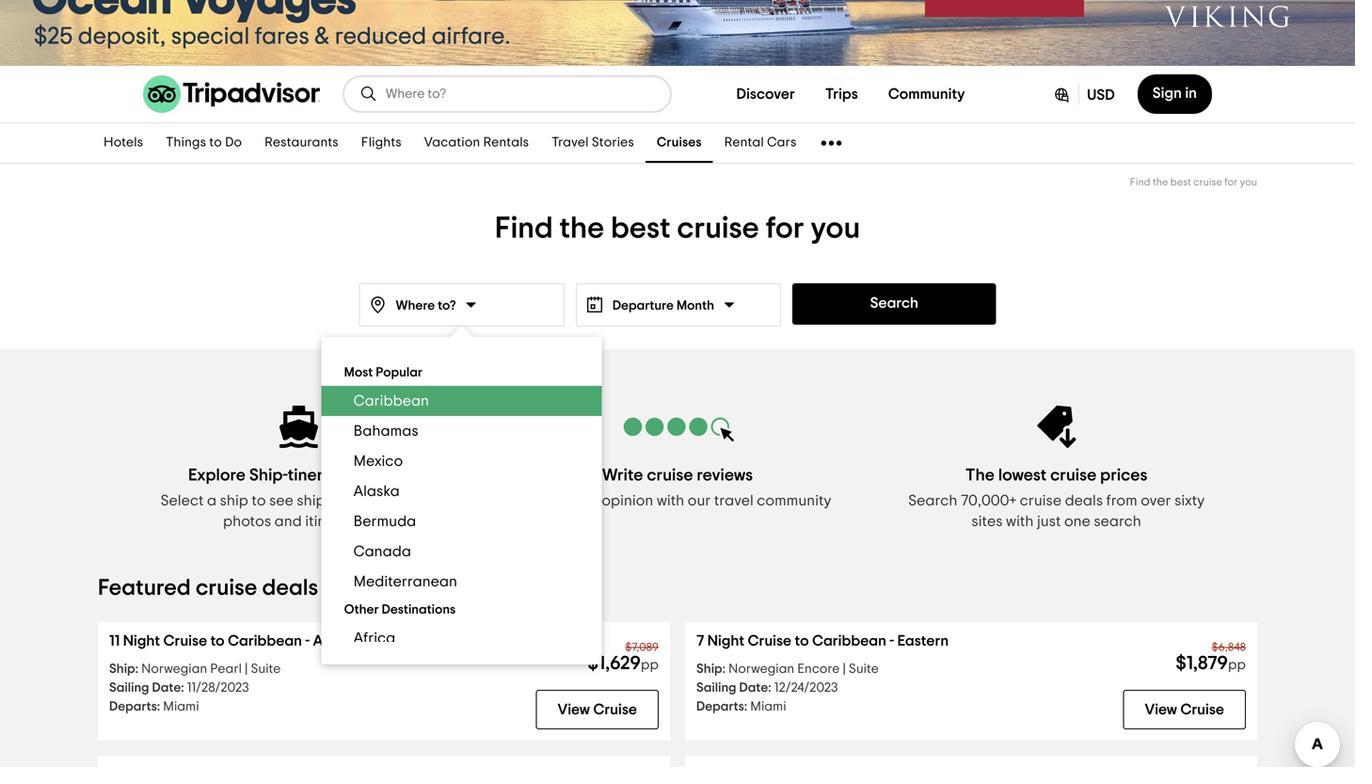 Task type: describe. For each thing, give the bounding box(es) containing it.
date: for $1,629
[[152, 682, 184, 695]]

see
[[269, 493, 294, 508]]

search
[[1094, 514, 1142, 529]]

70,000+
[[961, 493, 1017, 508]]

bermuda
[[354, 514, 416, 529]]

departure
[[613, 299, 674, 313]]

$1,629
[[588, 654, 641, 673]]

1 horizontal spatial caribbean
[[354, 394, 429, 409]]

7 night cruise to caribbean - eastern
[[697, 634, 949, 649]]

alaska
[[354, 484, 400, 499]]

month
[[677, 299, 715, 313]]

night for $1,629
[[123, 634, 160, 649]]

photos
[[223, 514, 271, 529]]

things to do link
[[155, 123, 253, 163]]

popular
[[376, 366, 423, 379]]

vacation rentals link
[[413, 123, 541, 163]]

ship for $1,879
[[697, 663, 723, 676]]

to up 'pearl'
[[211, 634, 225, 649]]

pages
[[361, 467, 409, 484]]

2 ship from the left
[[297, 493, 325, 508]]

stories
[[592, 136, 634, 149]]

cruises
[[657, 136, 702, 149]]

ship : norwegian pearl | suite sailing date: 11/28/2023 departs: miami
[[109, 663, 281, 714]]

trips
[[826, 87, 859, 102]]

do
[[225, 136, 242, 149]]

rental cars
[[725, 136, 797, 149]]

community button
[[874, 75, 981, 113]]

sign in
[[1153, 86, 1198, 101]]

share
[[524, 493, 565, 508]]

pearl
[[210, 663, 242, 676]]

norwegian for $1,879
[[729, 663, 795, 676]]

mediterranean
[[354, 574, 457, 589]]

restaurants link
[[253, 123, 350, 163]]

0 vertical spatial for
[[1225, 177, 1238, 187]]

trips button
[[811, 75, 874, 113]]

$7,089 $1,629 pp
[[588, 642, 659, 673]]

mexico
[[354, 454, 403, 469]]

1 horizontal spatial the
[[1153, 177, 1169, 187]]

advertisement region
[[0, 0, 1356, 66]]

vacation rentals
[[424, 136, 529, 149]]

your
[[568, 493, 599, 508]]

departure month
[[613, 299, 715, 313]]

sites
[[972, 514, 1003, 529]]

featured
[[98, 577, 191, 600]]

travel stories link
[[541, 123, 646, 163]]

11 night cruise to caribbean - all
[[109, 634, 330, 649]]

featured cruise deals
[[98, 577, 318, 600]]

in
[[1186, 86, 1198, 101]]

suite for $1,879
[[849, 663, 879, 676]]

1 horizontal spatial best
[[1171, 177, 1192, 187]]

: for $1,879
[[723, 663, 726, 676]]

date: for $1,879
[[740, 682, 772, 695]]

sign in link
[[1138, 74, 1213, 114]]

suite for $1,629
[[251, 663, 281, 676]]

departs: for $1,879
[[697, 701, 748, 714]]

vacation
[[424, 136, 480, 149]]

destinations
[[382, 604, 456, 617]]

view cruise for $1,879
[[1145, 702, 1225, 717]]

- for $1,879
[[890, 634, 895, 649]]

sixty
[[1175, 493, 1205, 508]]

with inside the lowest cruise prices search 70,000+ cruise deals from over sixty sites with just one search
[[1007, 514, 1034, 529]]

over
[[1141, 493, 1172, 508]]

usd
[[1088, 88, 1116, 103]]

reviews
[[697, 467, 753, 484]]

the
[[966, 467, 995, 484]]

flights link
[[350, 123, 413, 163]]

other destinations
[[344, 604, 456, 617]]

select
[[161, 493, 204, 508]]

rental cars link
[[713, 123, 808, 163]]

1 vertical spatial find the best cruise for you
[[495, 214, 861, 244]]

one
[[1065, 514, 1091, 529]]

community
[[889, 87, 966, 102]]

write cruise reviews share your opinion with our travel community
[[524, 467, 832, 508]]

canada
[[354, 544, 411, 559]]

most
[[344, 366, 373, 379]]

1 vertical spatial best
[[611, 214, 671, 244]]

with inside write cruise reviews share your opinion with our travel community
[[657, 493, 685, 508]]

our
[[688, 493, 711, 508]]

11/28/2023
[[187, 682, 249, 695]]

hotels link
[[92, 123, 155, 163]]

the lowest cruise prices search 70,000+ cruise deals from over sixty sites with just one search
[[909, 467, 1205, 529]]

itineraries
[[305, 514, 374, 529]]

other
[[344, 604, 379, 617]]

1 vertical spatial deals
[[262, 577, 318, 600]]

reviews,
[[383, 493, 437, 508]]

discover
[[737, 87, 795, 102]]

opinion
[[602, 493, 654, 508]]

deals inside the lowest cruise prices search 70,000+ cruise deals from over sixty sites with just one search
[[1065, 493, 1104, 508]]

cruise inside write cruise reviews share your opinion with our travel community
[[647, 467, 694, 484]]

things
[[166, 136, 206, 149]]

view cruise for $1,629
[[558, 702, 637, 717]]

flights
[[361, 136, 402, 149]]

0 vertical spatial search
[[871, 296, 919, 311]]



Task type: locate. For each thing, give the bounding box(es) containing it.
ship inside ship : norwegian pearl | suite sailing date: 11/28/2023 departs: miami
[[109, 663, 135, 676]]

search
[[871, 296, 919, 311], [909, 493, 958, 508]]

1 : from the left
[[135, 663, 138, 676]]

| inside ship : norwegian pearl | suite sailing date: 11/28/2023 departs: miami
[[245, 663, 248, 676]]

0 horizontal spatial norwegian
[[141, 663, 207, 676]]

best down sign in link
[[1171, 177, 1192, 187]]

ship down 11 at left bottom
[[109, 663, 135, 676]]

to inside explore ship‑tinerary™ pages select a ship to see ship details, reviews, photos and itineraries
[[252, 493, 266, 508]]

write
[[602, 467, 644, 484]]

find
[[1131, 177, 1151, 187], [495, 214, 553, 244]]

2 ship from the left
[[697, 663, 723, 676]]

1 horizontal spatial you
[[1241, 177, 1258, 187]]

date: left 12/24/2023
[[740, 682, 772, 695]]

the down travel stories "link"
[[560, 214, 605, 244]]

view
[[558, 702, 590, 717], [1145, 702, 1178, 717]]

where to?
[[396, 299, 456, 313]]

2 pp from the left
[[1229, 658, 1247, 672]]

explore
[[188, 467, 246, 484]]

miami inside ship : norwegian encore | suite sailing date: 12/24/2023 departs: miami
[[751, 701, 787, 714]]

2 - from the left
[[890, 634, 895, 649]]

1 suite from the left
[[251, 663, 281, 676]]

the
[[1153, 177, 1169, 187], [560, 214, 605, 244]]

ship‑tinerary™
[[249, 467, 358, 484]]

1 horizontal spatial miami
[[751, 701, 787, 714]]

suite inside ship : norwegian encore | suite sailing date: 12/24/2023 departs: miami
[[849, 663, 879, 676]]

view cruise
[[558, 702, 637, 717], [1145, 702, 1225, 717]]

caribbean up 'pearl'
[[228, 634, 302, 649]]

sailing for $1,879
[[697, 682, 737, 695]]

1 ship from the left
[[109, 663, 135, 676]]

2 suite from the left
[[849, 663, 879, 676]]

0 horizontal spatial you
[[811, 214, 861, 244]]

- left eastern
[[890, 634, 895, 649]]

0 vertical spatial with
[[657, 493, 685, 508]]

cruise up 11 night cruise to caribbean - all
[[196, 577, 257, 600]]

1 miami from the left
[[163, 701, 199, 714]]

miami inside ship : norwegian pearl | suite sailing date: 11/28/2023 departs: miami
[[163, 701, 199, 714]]

and
[[275, 514, 302, 529]]

with left just
[[1007, 514, 1034, 529]]

travel
[[552, 136, 589, 149]]

1 vertical spatial with
[[1007, 514, 1034, 529]]

Search search field
[[386, 86, 655, 103]]

search image
[[360, 85, 379, 104]]

usd button
[[1038, 74, 1131, 114]]

to
[[209, 136, 222, 149], [252, 493, 266, 508], [211, 634, 225, 649], [795, 634, 809, 649]]

0 horizontal spatial with
[[657, 493, 685, 508]]

0 vertical spatial you
[[1241, 177, 1258, 187]]

1 view cruise from the left
[[558, 702, 637, 717]]

caribbean for $1,879
[[813, 634, 887, 649]]

a
[[207, 493, 217, 508]]

cruise
[[163, 634, 207, 649], [748, 634, 792, 649], [594, 702, 637, 717], [1181, 702, 1225, 717]]

the down sign in link
[[1153, 177, 1169, 187]]

1 horizontal spatial departs:
[[697, 701, 748, 714]]

best up "departure"
[[611, 214, 671, 244]]

from
[[1107, 493, 1138, 508]]

pp inside $7,089 $1,629 pp
[[641, 658, 659, 672]]

1 horizontal spatial suite
[[849, 663, 879, 676]]

0 horizontal spatial suite
[[251, 663, 281, 676]]

$6,848
[[1213, 642, 1247, 653]]

:
[[135, 663, 138, 676], [723, 663, 726, 676]]

12/24/2023
[[775, 682, 838, 695]]

| inside ship : norwegian encore | suite sailing date: 12/24/2023 departs: miami
[[843, 663, 846, 676]]

night right 11 at left bottom
[[123, 634, 160, 649]]

for
[[1225, 177, 1238, 187], [766, 214, 805, 244]]

1 norwegian from the left
[[141, 663, 207, 676]]

departs: inside ship : norwegian pearl | suite sailing date: 11/28/2023 departs: miami
[[109, 701, 160, 714]]

view cruise down $1,879
[[1145, 702, 1225, 717]]

lowest
[[999, 467, 1047, 484]]

1 ship from the left
[[220, 493, 248, 508]]

miami down "11/28/2023"
[[163, 701, 199, 714]]

date: inside ship : norwegian encore | suite sailing date: 12/24/2023 departs: miami
[[740, 682, 772, 695]]

0 vertical spatial find
[[1131, 177, 1151, 187]]

miami down 12/24/2023
[[751, 701, 787, 714]]

1 | from the left
[[245, 663, 248, 676]]

0 horizontal spatial find the best cruise for you
[[495, 214, 861, 244]]

2 horizontal spatial caribbean
[[813, 634, 887, 649]]

prices
[[1101, 467, 1148, 484]]

cruise up month
[[677, 214, 760, 244]]

1 horizontal spatial sailing
[[697, 682, 737, 695]]

with left our
[[657, 493, 685, 508]]

you
[[1241, 177, 1258, 187], [811, 214, 861, 244]]

1 horizontal spatial deals
[[1065, 493, 1104, 508]]

date: inside ship : norwegian pearl | suite sailing date: 11/28/2023 departs: miami
[[152, 682, 184, 695]]

pp down $7,089
[[641, 658, 659, 672]]

1 view from the left
[[558, 702, 590, 717]]

cruise up ship : norwegian encore | suite sailing date: 12/24/2023 departs: miami
[[748, 634, 792, 649]]

where
[[396, 299, 435, 313]]

0 horizontal spatial :
[[135, 663, 138, 676]]

miami for $1,879
[[751, 701, 787, 714]]

ship for $1,629
[[109, 663, 135, 676]]

2 date: from the left
[[740, 682, 772, 695]]

1 vertical spatial you
[[811, 214, 861, 244]]

sailing down 11 at left bottom
[[109, 682, 149, 695]]

africa
[[354, 631, 396, 646]]

view cruise down $1,629
[[558, 702, 637, 717]]

norwegian up 12/24/2023
[[729, 663, 795, 676]]

0 horizontal spatial caribbean
[[228, 634, 302, 649]]

travel stories
[[552, 136, 634, 149]]

0 horizontal spatial view cruise
[[558, 702, 637, 717]]

suite inside ship : norwegian pearl | suite sailing date: 11/28/2023 departs: miami
[[251, 663, 281, 676]]

0 horizontal spatial miami
[[163, 701, 199, 714]]

0 horizontal spatial night
[[123, 634, 160, 649]]

1 horizontal spatial night
[[708, 634, 745, 649]]

caribbean down popular
[[354, 394, 429, 409]]

ship inside ship : norwegian encore | suite sailing date: 12/24/2023 departs: miami
[[697, 663, 723, 676]]

date: left "11/28/2023"
[[152, 682, 184, 695]]

| right encore on the right bottom
[[843, 663, 846, 676]]

ship down the ship‑tinerary™
[[297, 493, 325, 508]]

1 horizontal spatial with
[[1007, 514, 1034, 529]]

1 vertical spatial for
[[766, 214, 805, 244]]

1 - from the left
[[305, 634, 310, 649]]

cruise down in
[[1194, 177, 1223, 187]]

| right 'pearl'
[[245, 663, 248, 676]]

explore ship‑tinerary™ pages select a ship to see ship details, reviews, photos and itineraries
[[161, 467, 437, 529]]

caribbean for $1,629
[[228, 634, 302, 649]]

$7,089
[[626, 642, 659, 653]]

1 horizontal spatial find the best cruise for you
[[1131, 177, 1258, 187]]

0 horizontal spatial deals
[[262, 577, 318, 600]]

1 vertical spatial the
[[560, 214, 605, 244]]

0 horizontal spatial departs:
[[109, 701, 160, 714]]

0 horizontal spatial for
[[766, 214, 805, 244]]

1 horizontal spatial view cruise
[[1145, 702, 1225, 717]]

deals up one
[[1065, 493, 1104, 508]]

cruise down $1,879
[[1181, 702, 1225, 717]]

miami
[[163, 701, 199, 714], [751, 701, 787, 714]]

norwegian for $1,629
[[141, 663, 207, 676]]

caribbean up encore on the right bottom
[[813, 634, 887, 649]]

ship
[[109, 663, 135, 676], [697, 663, 723, 676]]

suite right encore on the right bottom
[[849, 663, 879, 676]]

1 night from the left
[[123, 634, 160, 649]]

0 horizontal spatial view
[[558, 702, 590, 717]]

sailing for $1,629
[[109, 682, 149, 695]]

0 horizontal spatial pp
[[641, 658, 659, 672]]

sailing inside ship : norwegian pearl | suite sailing date: 11/28/2023 departs: miami
[[109, 682, 149, 695]]

miami for $1,629
[[163, 701, 199, 714]]

view for $1,629
[[558, 702, 590, 717]]

1 horizontal spatial norwegian
[[729, 663, 795, 676]]

pp inside $6,848 $1,879 pp
[[1229, 658, 1247, 672]]

eastern
[[898, 634, 949, 649]]

11
[[109, 634, 120, 649]]

bahamas
[[354, 424, 419, 439]]

1 horizontal spatial ship
[[297, 493, 325, 508]]

1 vertical spatial search
[[909, 493, 958, 508]]

find the best cruise for you up departure month
[[495, 214, 861, 244]]

0 horizontal spatial |
[[245, 663, 248, 676]]

search inside the lowest cruise prices search 70,000+ cruise deals from over sixty sites with just one search
[[909, 493, 958, 508]]

date:
[[152, 682, 184, 695], [740, 682, 772, 695]]

rental
[[725, 136, 764, 149]]

1 horizontal spatial |
[[843, 663, 846, 676]]

best
[[1171, 177, 1192, 187], [611, 214, 671, 244]]

: inside ship : norwegian encore | suite sailing date: 12/24/2023 departs: miami
[[723, 663, 726, 676]]

rentals
[[483, 136, 529, 149]]

sailing down 7
[[697, 682, 737, 695]]

cars
[[767, 136, 797, 149]]

tripadvisor image
[[143, 75, 320, 113]]

departs: down 7
[[697, 701, 748, 714]]

ship : norwegian encore | suite sailing date: 12/24/2023 departs: miami
[[697, 663, 879, 714]]

: for $1,629
[[135, 663, 138, 676]]

cruise up our
[[647, 467, 694, 484]]

0 horizontal spatial date:
[[152, 682, 184, 695]]

2 night from the left
[[708, 634, 745, 649]]

hotels
[[104, 136, 143, 149]]

sailing inside ship : norwegian encore | suite sailing date: 12/24/2023 departs: miami
[[697, 682, 737, 695]]

to up encore on the right bottom
[[795, 634, 809, 649]]

0 vertical spatial deals
[[1065, 493, 1104, 508]]

0 vertical spatial find the best cruise for you
[[1131, 177, 1258, 187]]

1 departs: from the left
[[109, 701, 160, 714]]

1 horizontal spatial :
[[723, 663, 726, 676]]

1 horizontal spatial ship
[[697, 663, 723, 676]]

1 horizontal spatial find
[[1131, 177, 1151, 187]]

: inside ship : norwegian pearl | suite sailing date: 11/28/2023 departs: miami
[[135, 663, 138, 676]]

cruise down $1,629
[[594, 702, 637, 717]]

0 horizontal spatial -
[[305, 634, 310, 649]]

community
[[757, 493, 832, 508]]

with
[[657, 493, 685, 508], [1007, 514, 1034, 529]]

details,
[[329, 493, 379, 508]]

view down $1,879
[[1145, 702, 1178, 717]]

ship down 7
[[697, 663, 723, 676]]

cruise up just
[[1020, 493, 1062, 508]]

0 horizontal spatial best
[[611, 214, 671, 244]]

encore
[[798, 663, 840, 676]]

2 view cruise from the left
[[1145, 702, 1225, 717]]

find the best cruise for you down in
[[1131, 177, 1258, 187]]

2 : from the left
[[723, 663, 726, 676]]

$1,879
[[1176, 654, 1229, 673]]

0 vertical spatial best
[[1171, 177, 1192, 187]]

norwegian up "11/28/2023"
[[141, 663, 207, 676]]

discover button
[[722, 75, 811, 113]]

cruise
[[1194, 177, 1223, 187], [677, 214, 760, 244], [647, 467, 694, 484], [1051, 467, 1097, 484], [1020, 493, 1062, 508], [196, 577, 257, 600]]

0 horizontal spatial ship
[[220, 493, 248, 508]]

1 horizontal spatial -
[[890, 634, 895, 649]]

None search field
[[345, 77, 670, 111]]

norwegian inside ship : norwegian pearl | suite sailing date: 11/28/2023 departs: miami
[[141, 663, 207, 676]]

pp for $1,879
[[1229, 658, 1247, 672]]

norwegian inside ship : norwegian encore | suite sailing date: 12/24/2023 departs: miami
[[729, 663, 795, 676]]

departs: down 11 at left bottom
[[109, 701, 160, 714]]

cruise up ship : norwegian pearl | suite sailing date: 11/28/2023 departs: miami
[[163, 634, 207, 649]]

ship right a
[[220, 493, 248, 508]]

night for $1,879
[[708, 634, 745, 649]]

0 horizontal spatial ship
[[109, 663, 135, 676]]

cruise up one
[[1051, 467, 1097, 484]]

1 sailing from the left
[[109, 682, 149, 695]]

departs: inside ship : norwegian encore | suite sailing date: 12/24/2023 departs: miami
[[697, 701, 748, 714]]

2 miami from the left
[[751, 701, 787, 714]]

- for $1,629
[[305, 634, 310, 649]]

night right 7
[[708, 634, 745, 649]]

2 view from the left
[[1145, 702, 1178, 717]]

departs: for $1,629
[[109, 701, 160, 714]]

$6,848 $1,879 pp
[[1176, 642, 1247, 673]]

1 horizontal spatial pp
[[1229, 658, 1247, 672]]

| for $1,629
[[245, 663, 248, 676]]

all
[[313, 634, 330, 649]]

cruises link
[[646, 123, 713, 163]]

2 departs: from the left
[[697, 701, 748, 714]]

1 pp from the left
[[641, 658, 659, 672]]

departs:
[[109, 701, 160, 714], [697, 701, 748, 714]]

2 | from the left
[[843, 663, 846, 676]]

| for $1,879
[[843, 663, 846, 676]]

1 horizontal spatial view
[[1145, 702, 1178, 717]]

0 vertical spatial the
[[1153, 177, 1169, 187]]

sailing
[[109, 682, 149, 695], [697, 682, 737, 695]]

1 horizontal spatial date:
[[740, 682, 772, 695]]

to left do
[[209, 136, 222, 149]]

- left all at left
[[305, 634, 310, 649]]

1 vertical spatial find
[[495, 214, 553, 244]]

suite right 'pearl'
[[251, 663, 281, 676]]

view down $1,629
[[558, 702, 590, 717]]

0 horizontal spatial the
[[560, 214, 605, 244]]

0 horizontal spatial sailing
[[109, 682, 149, 695]]

2 sailing from the left
[[697, 682, 737, 695]]

travel
[[715, 493, 754, 508]]

0 horizontal spatial find
[[495, 214, 553, 244]]

|
[[245, 663, 248, 676], [843, 663, 846, 676]]

1 date: from the left
[[152, 682, 184, 695]]

1 horizontal spatial for
[[1225, 177, 1238, 187]]

norwegian
[[141, 663, 207, 676], [729, 663, 795, 676]]

pp down "$6,848"
[[1229, 658, 1247, 672]]

things to do
[[166, 136, 242, 149]]

to?
[[438, 299, 456, 313]]

2 norwegian from the left
[[729, 663, 795, 676]]

most popular
[[344, 366, 423, 379]]

view for $1,879
[[1145, 702, 1178, 717]]

to left see
[[252, 493, 266, 508]]

pp for $1,629
[[641, 658, 659, 672]]

deals up all at left
[[262, 577, 318, 600]]



Task type: vqa. For each thing, say whether or not it's contained in the screenshot.
more in the "Thank you for telling us about a new place to list on Tripadvisor. Your contributions make our traveler community stronger. To get started, tell us a little bit more about the place."
no



